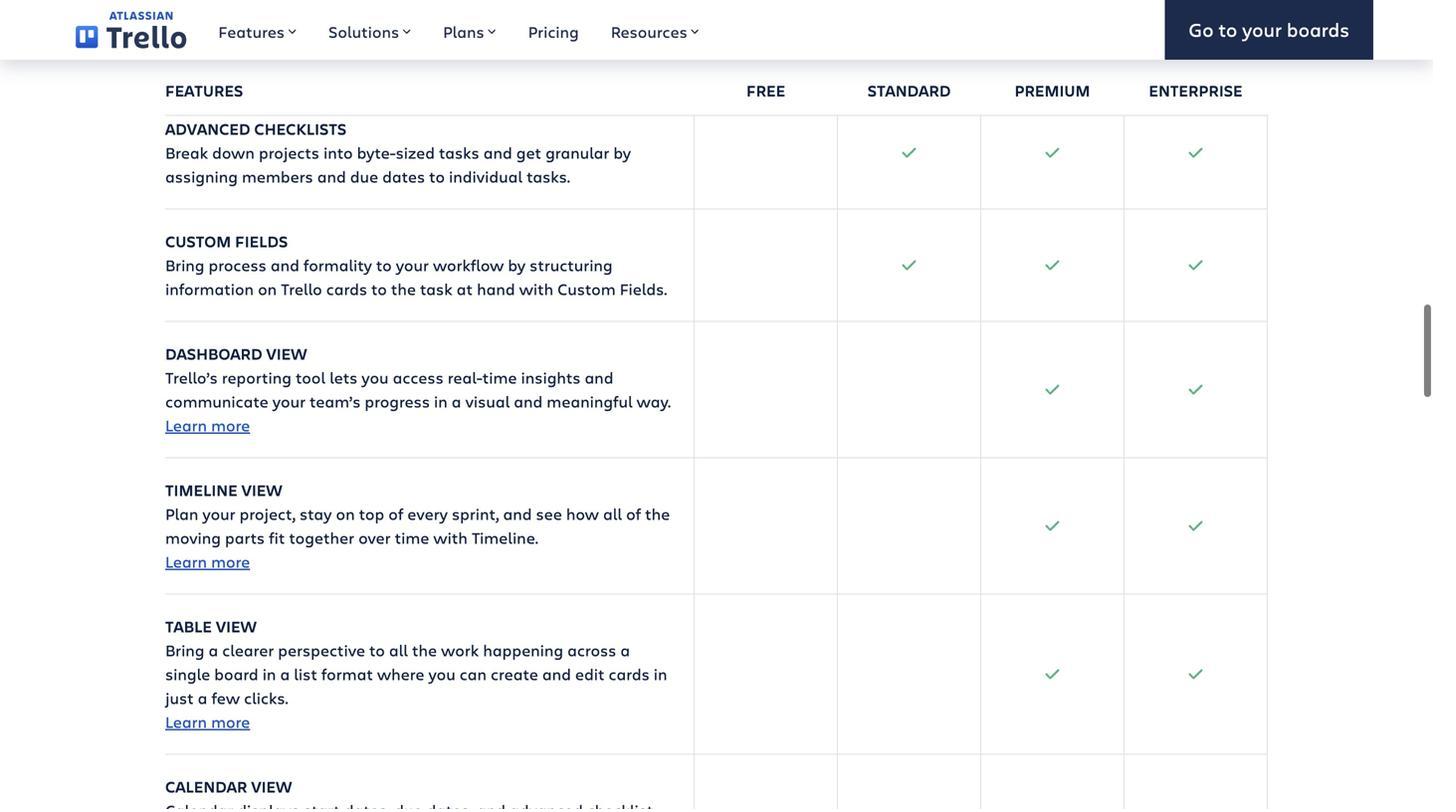 Task type: describe. For each thing, give the bounding box(es) containing it.
create
[[491, 653, 538, 675]]

a down view
[[209, 629, 218, 651]]

standard
[[868, 80, 951, 101]]

happening
[[483, 629, 564, 651]]

view for tool
[[266, 333, 307, 354]]

to inside "table view bring a clearer perspective to all the work happening across  a single board in a list format where you can create and edit cards in just a few clicks. learn more"
[[369, 629, 385, 651]]

the for to
[[391, 268, 416, 290]]

and down into
[[317, 156, 346, 177]]

resources button
[[595, 0, 715, 60]]

due
[[350, 156, 378, 177]]

1 of from the left
[[388, 493, 403, 514]]

1 as from the left
[[219, 0, 237, 17]]

process
[[209, 244, 267, 266]]

lets
[[330, 357, 358, 378]]

tasks.
[[527, 156, 570, 177]]

go to your boards
[[1189, 17, 1350, 42]]

meeting
[[599, 19, 662, 41]]

timeline
[[165, 469, 238, 491]]

to inside "create as many trello boards as your team sees fit; from onboarding new hires, to sprint planning, and every team meeting agenda in between."
[[336, 19, 352, 41]]

and up individual
[[484, 132, 512, 153]]

pricing link
[[512, 0, 595, 60]]

timeline.
[[472, 517, 539, 538]]

assigning
[[165, 156, 238, 177]]

progress
[[365, 381, 430, 402]]

clicks.
[[244, 677, 288, 699]]

and inside "create as many trello boards as your team sees fit; from onboarding new hires, to sprint planning, and every team meeting agenda in between."
[[478, 19, 506, 41]]

fit
[[269, 517, 285, 538]]

moving
[[165, 517, 221, 538]]

calendar
[[165, 766, 247, 787]]

with inside timeline view plan your project, stay on top of every sprint, and see how all of the moving parts fit together over time with timeline. learn more
[[433, 517, 468, 538]]

cards inside custom fields bring process and formality to your workflow by structuring information on trello cards to the task at hand with custom fields.
[[326, 268, 367, 290]]

your right go at the top right of page
[[1243, 17, 1282, 42]]

dates
[[382, 156, 425, 177]]

together
[[289, 517, 354, 538]]

parts
[[225, 517, 265, 538]]

your inside dashboard view trello's reporting tool lets you access real-time insights and communicate your team's progress in a visual and meaningful way. learn more
[[273, 381, 306, 402]]

features inside dropdown button
[[218, 21, 285, 42]]

sees
[[492, 0, 526, 17]]

reporting
[[222, 357, 292, 378]]

more inside "table view bring a clearer perspective to all the work happening across  a single board in a list format where you can create and edit cards in just a few clicks. learn more"
[[211, 701, 250, 723]]

1 horizontal spatial boards
[[1287, 17, 1350, 42]]

atlassian trello image
[[76, 11, 187, 49]]

agenda
[[165, 43, 223, 65]]

learn more link for timeline view plan your project, stay on top of every sprint, and see how all of the moving parts fit together over time with timeline. learn more
[[165, 541, 250, 562]]

advanced checklists break down projects into byte-sized tasks and get granular by assigning members and due dates to individual tasks.
[[165, 108, 631, 177]]

a left list at the left
[[280, 653, 290, 675]]

create
[[165, 0, 215, 17]]

information
[[165, 268, 254, 290]]

2 of from the left
[[626, 493, 641, 514]]

plan
[[165, 493, 198, 514]]

fit;
[[530, 0, 550, 17]]

many
[[241, 0, 283, 17]]

solutions button
[[313, 0, 427, 60]]

your inside timeline view plan your project, stay on top of every sprint, and see how all of the moving parts fit together over time with timeline. learn more
[[202, 493, 236, 514]]

structuring
[[530, 244, 613, 266]]

trello inside "create as many trello boards as your team sees fit; from onboarding new hires, to sprint planning, and every team meeting agenda in between."
[[287, 0, 328, 17]]

granular
[[546, 132, 610, 153]]

learn inside dashboard view trello's reporting tool lets you access real-time insights and communicate your team's progress in a visual and meaningful way. learn more
[[165, 404, 207, 426]]

break
[[165, 132, 208, 153]]

to inside advanced checklists break down projects into byte-sized tasks and get granular by assigning members and due dates to individual tasks.
[[429, 156, 445, 177]]

learn inside timeline view plan your project, stay on top of every sprint, and see how all of the moving parts fit together over time with timeline. learn more
[[165, 541, 207, 562]]

stay
[[300, 493, 332, 514]]

learn more link for table view bring a clearer perspective to all the work happening across  a single board in a list format where you can create and edit cards in just a few clicks. learn more
[[165, 701, 250, 723]]

your inside custom fields bring process and formality to your workflow by structuring information on trello cards to the task at hand with custom fields.
[[396, 244, 429, 266]]

by inside advanced checklists break down projects into byte-sized tasks and get granular by assigning members and due dates to individual tasks.
[[614, 132, 631, 153]]

and down insights
[[514, 381, 543, 402]]

few
[[211, 677, 240, 699]]

and inside timeline view plan your project, stay on top of every sprint, and see how all of the moving parts fit together over time with timeline. learn more
[[503, 493, 532, 514]]

work
[[441, 629, 479, 651]]

go
[[1189, 17, 1214, 42]]

every inside timeline view plan your project, stay on top of every sprint, and see how all of the moving parts fit together over time with timeline. learn more
[[407, 493, 448, 514]]

features button
[[203, 0, 313, 60]]

checklists
[[254, 108, 347, 129]]

sized
[[396, 132, 435, 153]]

dashboard view trello's reporting tool lets you access real-time insights and communicate your team's progress in a visual and meaningful way. learn more
[[165, 333, 671, 426]]

access
[[393, 357, 444, 378]]

byte-
[[357, 132, 396, 153]]

advanced
[[165, 108, 250, 129]]

over
[[358, 517, 391, 538]]

trello's
[[165, 357, 218, 378]]

onboarding
[[165, 19, 252, 41]]

and inside "table view bring a clearer perspective to all the work happening across  a single board in a list format where you can create and edit cards in just a few clicks. learn more"
[[542, 653, 571, 675]]

create as many trello boards as your team sees fit; from onboarding new hires, to sprint planning, and every team meeting agenda in between.
[[165, 0, 662, 65]]

and up meaningful
[[585, 357, 614, 378]]

clearer
[[222, 629, 274, 651]]

a right across
[[621, 629, 630, 651]]

in up clicks.
[[263, 653, 276, 675]]

1 vertical spatial team
[[555, 19, 595, 41]]

all inside timeline view plan your project, stay on top of every sprint, and see how all of the moving parts fit together over time with timeline. learn more
[[603, 493, 622, 514]]

and inside custom fields bring process and formality to your workflow by structuring information on trello cards to the task at hand with custom fields.
[[271, 244, 300, 266]]

you inside dashboard view trello's reporting tool lets you access real-time insights and communicate your team's progress in a visual and meaningful way. learn more
[[362, 357, 389, 378]]

2 true from the left
[[1283, 10, 1313, 26]]

on inside timeline view plan your project, stay on top of every sprint, and see how all of the moving parts fit together over time with timeline. learn more
[[336, 493, 355, 514]]

free
[[747, 80, 786, 101]]

list
[[294, 653, 317, 675]]

fields.
[[620, 268, 667, 290]]

view
[[216, 606, 257, 627]]

get
[[516, 132, 542, 153]]

sprint,
[[452, 493, 499, 514]]

can
[[460, 653, 487, 675]]

hires,
[[293, 19, 332, 41]]

from
[[554, 0, 589, 17]]



Task type: vqa. For each thing, say whether or not it's contained in the screenshot.
topmost "Trello"
yes



Task type: locate. For each thing, give the bounding box(es) containing it.
the up 'where'
[[412, 629, 437, 651]]

project,
[[240, 493, 296, 514]]

in right "edit"
[[654, 653, 668, 675]]

a down real-
[[452, 381, 461, 402]]

time right over
[[395, 517, 429, 538]]

custom fields bring process and formality to your workflow by structuring information on trello cards to the task at hand with custom fields.
[[165, 220, 667, 290]]

1 vertical spatial more
[[211, 541, 250, 562]]

new
[[256, 19, 289, 41]]

learn more link down "communicate"
[[165, 404, 250, 426]]

in inside "create as many trello boards as your team sees fit; from onboarding new hires, to sprint planning, and every team meeting agenda in between."
[[227, 43, 240, 65]]

a right just
[[198, 677, 207, 699]]

0 vertical spatial team
[[448, 0, 488, 17]]

bring inside "table view bring a clearer perspective to all the work happening across  a single board in a list format where you can create and edit cards in just a few clicks. learn more"
[[165, 629, 205, 651]]

of right top
[[388, 493, 403, 514]]

trello up "hires,"
[[287, 0, 328, 17]]

true left go at the top right of page
[[1140, 10, 1170, 26]]

go to your boards link
[[1165, 0, 1374, 60]]

the right how
[[645, 493, 670, 514]]

3 learn from the top
[[165, 701, 207, 723]]

communicate
[[165, 381, 269, 402]]

learn more link
[[165, 404, 250, 426], [165, 541, 250, 562], [165, 701, 250, 723]]

learn more link for dashboard view trello's reporting tool lets you access real-time insights and communicate your team's progress in a visual and meaningful way. learn more
[[165, 404, 250, 426]]

1 vertical spatial every
[[407, 493, 448, 514]]

trello inside custom fields bring process and formality to your workflow by structuring information on trello cards to the task at hand with custom fields.
[[281, 268, 322, 290]]

the for of
[[645, 493, 670, 514]]

your
[[411, 0, 444, 17], [1243, 17, 1282, 42], [396, 244, 429, 266], [273, 381, 306, 402], [202, 493, 236, 514]]

more down "communicate"
[[211, 404, 250, 426]]

0 horizontal spatial you
[[362, 357, 389, 378]]

to right "hires,"
[[336, 19, 352, 41]]

your down timeline
[[202, 493, 236, 514]]

0 horizontal spatial with
[[433, 517, 468, 538]]

all inside "table view bring a clearer perspective to all the work happening across  a single board in a list format where you can create and edit cards in just a few clicks. learn more"
[[389, 629, 408, 651]]

cards down formality
[[326, 268, 367, 290]]

bring for table
[[165, 629, 205, 651]]

1 horizontal spatial team
[[555, 19, 595, 41]]

single
[[165, 653, 210, 675]]

0 vertical spatial you
[[362, 357, 389, 378]]

3 learn more link from the top
[[165, 701, 250, 723]]

0 vertical spatial learn more link
[[165, 404, 250, 426]]

every down fit;
[[510, 19, 551, 41]]

view up tool
[[266, 333, 307, 354]]

0 vertical spatial trello
[[287, 0, 328, 17]]

just
[[165, 677, 194, 699]]

0 horizontal spatial as
[[219, 0, 237, 17]]

team
[[448, 0, 488, 17], [555, 19, 595, 41]]

bring up single
[[165, 629, 205, 651]]

2 vertical spatial learn
[[165, 701, 207, 723]]

1 vertical spatial by
[[508, 244, 526, 266]]

every left sprint,
[[407, 493, 448, 514]]

0 vertical spatial cards
[[326, 268, 367, 290]]

0 horizontal spatial boards
[[332, 0, 385, 17]]

cards
[[326, 268, 367, 290], [609, 653, 650, 675]]

1 horizontal spatial by
[[614, 132, 631, 153]]

0 vertical spatial custom
[[165, 220, 231, 242]]

0 vertical spatial more
[[211, 404, 250, 426]]

insights
[[521, 357, 581, 378]]

hand
[[477, 268, 515, 290]]

boards inside "create as many trello boards as your team sees fit; from onboarding new hires, to sprint planning, and every team meeting agenda in between."
[[332, 0, 385, 17]]

table
[[165, 606, 212, 627]]

your inside "create as many trello boards as your team sees fit; from onboarding new hires, to sprint planning, and every team meeting agenda in between."
[[411, 0, 444, 17]]

time
[[483, 357, 517, 378], [395, 517, 429, 538]]

0 horizontal spatial custom
[[165, 220, 231, 242]]

0 horizontal spatial time
[[395, 517, 429, 538]]

0 vertical spatial bring
[[165, 244, 205, 266]]

to right go at the top right of page
[[1219, 17, 1238, 42]]

projects
[[259, 132, 319, 153]]

on
[[258, 268, 277, 290], [336, 493, 355, 514]]

dashboard
[[165, 333, 262, 354]]

0 horizontal spatial every
[[407, 493, 448, 514]]

how
[[566, 493, 599, 514]]

learn down "communicate"
[[165, 404, 207, 426]]

planning,
[[404, 19, 473, 41]]

view for project,
[[242, 469, 282, 491]]

2 learn from the top
[[165, 541, 207, 562]]

0 horizontal spatial all
[[389, 629, 408, 651]]

1 vertical spatial cards
[[609, 653, 650, 675]]

premium
[[1015, 80, 1091, 101]]

view right "calendar"
[[251, 766, 292, 787]]

calendar view
[[165, 766, 292, 787]]

more down parts
[[211, 541, 250, 562]]

0 horizontal spatial team
[[448, 0, 488, 17]]

resources
[[611, 21, 688, 42]]

0 vertical spatial the
[[391, 268, 416, 290]]

by
[[614, 132, 631, 153], [508, 244, 526, 266]]

see
[[536, 493, 562, 514]]

table view bring a clearer perspective to all the work happening across  a single board in a list format where you can create and edit cards in just a few clicks. learn more
[[165, 606, 668, 723]]

1 horizontal spatial custom
[[558, 268, 616, 290]]

with right hand
[[519, 268, 554, 290]]

learn down just
[[165, 701, 207, 723]]

workflow
[[433, 244, 504, 266]]

more down few
[[211, 701, 250, 723]]

1 horizontal spatial you
[[429, 653, 456, 675]]

format
[[321, 653, 373, 675]]

you right lets
[[362, 357, 389, 378]]

in down access
[[434, 381, 448, 402]]

down
[[212, 132, 255, 153]]

trello down formality
[[281, 268, 322, 290]]

fields
[[235, 220, 288, 242]]

2 vertical spatial more
[[211, 701, 250, 723]]

3 more from the top
[[211, 701, 250, 723]]

by inside custom fields bring process and formality to your workflow by structuring information on trello cards to the task at hand with custom fields.
[[508, 244, 526, 266]]

1 vertical spatial all
[[389, 629, 408, 651]]

tool
[[296, 357, 326, 378]]

into
[[323, 132, 353, 153]]

1 horizontal spatial of
[[626, 493, 641, 514]]

0 horizontal spatial by
[[508, 244, 526, 266]]

true right go at the top right of page
[[1283, 10, 1313, 26]]

0 vertical spatial view
[[266, 333, 307, 354]]

view up project,
[[242, 469, 282, 491]]

the inside custom fields bring process and formality to your workflow by structuring information on trello cards to the task at hand with custom fields.
[[391, 268, 416, 290]]

you down work
[[429, 653, 456, 675]]

the left "task"
[[391, 268, 416, 290]]

1 vertical spatial view
[[242, 469, 282, 491]]

1 vertical spatial learn more link
[[165, 541, 250, 562]]

team up the plans
[[448, 0, 488, 17]]

0 vertical spatial time
[[483, 357, 517, 378]]

with inside custom fields bring process and formality to your workflow by structuring information on trello cards to the task at hand with custom fields.
[[519, 268, 554, 290]]

members
[[242, 156, 313, 177]]

0 vertical spatial all
[[603, 493, 622, 514]]

team down from
[[555, 19, 595, 41]]

on down process
[[258, 268, 277, 290]]

0 horizontal spatial cards
[[326, 268, 367, 290]]

1 horizontal spatial all
[[603, 493, 622, 514]]

learn inside "table view bring a clearer perspective to all the work happening across  a single board in a list format where you can create and edit cards in just a few clicks. learn more"
[[165, 701, 207, 723]]

a inside dashboard view trello's reporting tool lets you access real-time insights and communicate your team's progress in a visual and meaningful way. learn more
[[452, 381, 461, 402]]

the inside timeline view plan your project, stay on top of every sprint, and see how all of the moving parts fit together over time with timeline. learn more
[[645, 493, 670, 514]]

of right how
[[626, 493, 641, 514]]

0 vertical spatial learn
[[165, 404, 207, 426]]

with down sprint,
[[433, 517, 468, 538]]

features down many
[[218, 21, 285, 42]]

view inside dashboard view trello's reporting tool lets you access real-time insights and communicate your team's progress in a visual and meaningful way. learn more
[[266, 333, 307, 354]]

bring for custom
[[165, 244, 205, 266]]

sprint
[[356, 19, 400, 41]]

1 vertical spatial trello
[[281, 268, 322, 290]]

1 vertical spatial bring
[[165, 629, 205, 651]]

0 horizontal spatial on
[[258, 268, 277, 290]]

custom up process
[[165, 220, 231, 242]]

custom
[[165, 220, 231, 242], [558, 268, 616, 290]]

in down onboarding
[[227, 43, 240, 65]]

2 bring from the top
[[165, 629, 205, 651]]

1 horizontal spatial with
[[519, 268, 554, 290]]

time inside timeline view plan your project, stay on top of every sprint, and see how all of the moving parts fit together over time with timeline. learn more
[[395, 517, 429, 538]]

0 vertical spatial on
[[258, 268, 277, 290]]

the inside "table view bring a clearer perspective to all the work happening across  a single board in a list format where you can create and edit cards in just a few clicks. learn more"
[[412, 629, 437, 651]]

and
[[478, 19, 506, 41], [484, 132, 512, 153], [317, 156, 346, 177], [271, 244, 300, 266], [585, 357, 614, 378], [514, 381, 543, 402], [503, 493, 532, 514], [542, 653, 571, 675]]

features up advanced
[[165, 80, 243, 101]]

you inside "table view bring a clearer perspective to all the work happening across  a single board in a list format where you can create and edit cards in just a few clicks. learn more"
[[429, 653, 456, 675]]

1 learn more link from the top
[[165, 404, 250, 426]]

1 vertical spatial features
[[165, 80, 243, 101]]

0 vertical spatial by
[[614, 132, 631, 153]]

more inside dashboard view trello's reporting tool lets you access real-time insights and communicate your team's progress in a visual and meaningful way. learn more
[[211, 404, 250, 426]]

every
[[510, 19, 551, 41], [407, 493, 448, 514]]

1 learn from the top
[[165, 404, 207, 426]]

and down fields
[[271, 244, 300, 266]]

2 learn more link from the top
[[165, 541, 250, 562]]

you
[[362, 357, 389, 378], [429, 653, 456, 675]]

between.
[[244, 43, 314, 65]]

2 as from the left
[[389, 0, 407, 17]]

trello
[[287, 0, 328, 17], [281, 268, 322, 290]]

1 vertical spatial time
[[395, 517, 429, 538]]

0 horizontal spatial true
[[1140, 10, 1170, 26]]

0 vertical spatial every
[[510, 19, 551, 41]]

true
[[1140, 10, 1170, 26], [1283, 10, 1313, 26]]

and up timeline.
[[503, 493, 532, 514]]

team's
[[310, 381, 361, 402]]

1 true from the left
[[1140, 10, 1170, 26]]

your up "task"
[[396, 244, 429, 266]]

0 vertical spatial with
[[519, 268, 554, 290]]

to
[[1219, 17, 1238, 42], [336, 19, 352, 41], [429, 156, 445, 177], [376, 244, 392, 266], [371, 268, 387, 290], [369, 629, 385, 651]]

solutions
[[328, 21, 399, 42]]

by right granular
[[614, 132, 631, 153]]

perspective
[[278, 629, 365, 651]]

1 vertical spatial on
[[336, 493, 355, 514]]

custom down structuring
[[558, 268, 616, 290]]

1 horizontal spatial as
[[389, 0, 407, 17]]

time up visual at the left top
[[483, 357, 517, 378]]

task
[[420, 268, 453, 290]]

learn
[[165, 404, 207, 426], [165, 541, 207, 562], [165, 701, 207, 723]]

1 horizontal spatial cards
[[609, 653, 650, 675]]

on left top
[[336, 493, 355, 514]]

learn more link down moving
[[165, 541, 250, 562]]

2 more from the top
[[211, 541, 250, 562]]

1 vertical spatial you
[[429, 653, 456, 675]]

1 horizontal spatial time
[[483, 357, 517, 378]]

and down sees
[[478, 19, 506, 41]]

1 vertical spatial the
[[645, 493, 670, 514]]

cards right "edit"
[[609, 653, 650, 675]]

more
[[211, 404, 250, 426], [211, 541, 250, 562], [211, 701, 250, 723]]

1 vertical spatial custom
[[558, 268, 616, 290]]

2 vertical spatial the
[[412, 629, 437, 651]]

timeline view plan your project, stay on top of every sprint, and see how all of the moving parts fit together over time with timeline. learn more
[[165, 469, 670, 562]]

plans button
[[427, 0, 512, 60]]

as
[[219, 0, 237, 17], [389, 0, 407, 17]]

by up hand
[[508, 244, 526, 266]]

all right how
[[603, 493, 622, 514]]

and left "edit"
[[542, 653, 571, 675]]

1 more from the top
[[211, 404, 250, 426]]

edit
[[575, 653, 605, 675]]

as up the sprint on the left
[[389, 0, 407, 17]]

more inside timeline view plan your project, stay on top of every sprint, and see how all of the moving parts fit together over time with timeline. learn more
[[211, 541, 250, 562]]

as up onboarding
[[219, 0, 237, 17]]

2 vertical spatial learn more link
[[165, 701, 250, 723]]

at
[[457, 268, 473, 290]]

1 vertical spatial with
[[433, 517, 468, 538]]

formality
[[304, 244, 372, 266]]

in inside dashboard view trello's reporting tool lets you access real-time insights and communicate your team's progress in a visual and meaningful way. learn more
[[434, 381, 448, 402]]

learn more link down few
[[165, 701, 250, 723]]

1 horizontal spatial every
[[510, 19, 551, 41]]

0 vertical spatial features
[[218, 21, 285, 42]]

where
[[377, 653, 425, 675]]

learn down moving
[[165, 541, 207, 562]]

meaningful
[[547, 381, 633, 402]]

to up 'where'
[[369, 629, 385, 651]]

0 horizontal spatial of
[[388, 493, 403, 514]]

your up "planning,"
[[411, 0, 444, 17]]

top
[[359, 493, 384, 514]]

bring up information
[[165, 244, 205, 266]]

1 bring from the top
[[165, 244, 205, 266]]

view inside timeline view plan your project, stay on top of every sprint, and see how all of the moving parts fit together over time with timeline. learn more
[[242, 469, 282, 491]]

1 horizontal spatial on
[[336, 493, 355, 514]]

all up 'where'
[[389, 629, 408, 651]]

on inside custom fields bring process and formality to your workflow by structuring information on trello cards to the task at hand with custom fields.
[[258, 268, 277, 290]]

1 horizontal spatial true
[[1283, 10, 1313, 26]]

tasks
[[439, 132, 480, 153]]

2 vertical spatial view
[[251, 766, 292, 787]]

to right formality
[[376, 244, 392, 266]]

1 vertical spatial learn
[[165, 541, 207, 562]]

cards inside "table view bring a clearer perspective to all the work happening across  a single board in a list format where you can create and edit cards in just a few clicks. learn more"
[[609, 653, 650, 675]]

view
[[266, 333, 307, 354], [242, 469, 282, 491], [251, 766, 292, 787]]

to down sized
[[429, 156, 445, 177]]

enterprise
[[1149, 80, 1243, 101]]

visual
[[465, 381, 510, 402]]

time inside dashboard view trello's reporting tool lets you access real-time insights and communicate your team's progress in a visual and meaningful way. learn more
[[483, 357, 517, 378]]

every inside "create as many trello boards as your team sees fit; from onboarding new hires, to sprint planning, and every team meeting agenda in between."
[[510, 19, 551, 41]]

board
[[214, 653, 258, 675]]

your down tool
[[273, 381, 306, 402]]

bring inside custom fields bring process and formality to your workflow by structuring information on trello cards to the task at hand with custom fields.
[[165, 244, 205, 266]]

to down formality
[[371, 268, 387, 290]]



